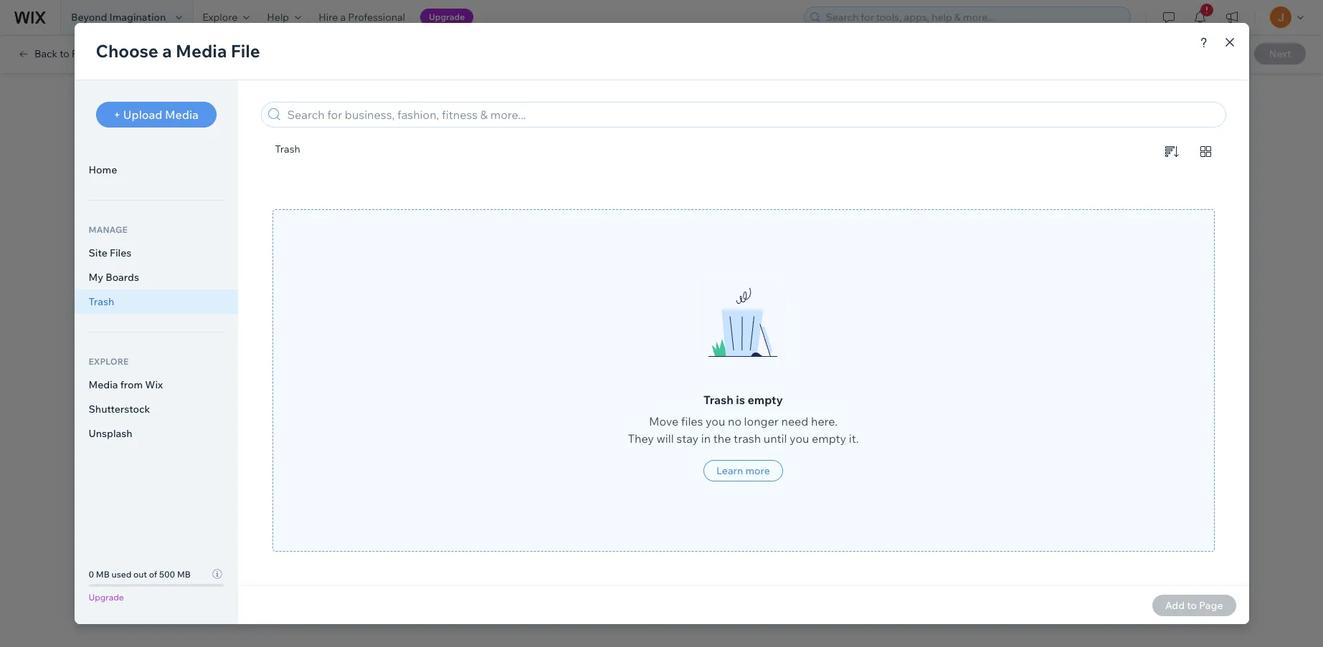 Task type: locate. For each thing, give the bounding box(es) containing it.
to
[[60, 47, 69, 60]]

posts
[[104, 47, 130, 60]]

hire
[[319, 11, 338, 24]]

a
[[340, 11, 346, 24]]

professional
[[348, 11, 405, 24]]

upgrade
[[429, 11, 465, 22]]

jeremy
[[386, 116, 418, 128]]

help
[[267, 11, 289, 24]]

miller
[[421, 116, 443, 128]]

forum
[[72, 47, 102, 60]]

beyond
[[71, 11, 107, 24]]

upgrade button
[[420, 9, 474, 26]]

jeremy miller
[[386, 116, 443, 128]]



Task type: vqa. For each thing, say whether or not it's contained in the screenshot.
topmost of
no



Task type: describe. For each thing, give the bounding box(es) containing it.
back
[[34, 47, 57, 60]]

Search for tools, apps, help & more... field
[[822, 7, 1126, 27]]

back to forum posts
[[34, 47, 130, 60]]

beyond imagination
[[71, 11, 166, 24]]

help button
[[258, 0, 310, 34]]

hire a professional link
[[310, 0, 414, 34]]

explore
[[203, 11, 238, 24]]

hire a professional
[[319, 11, 405, 24]]

back to forum posts button
[[17, 47, 130, 60]]

imagination
[[109, 11, 166, 24]]



